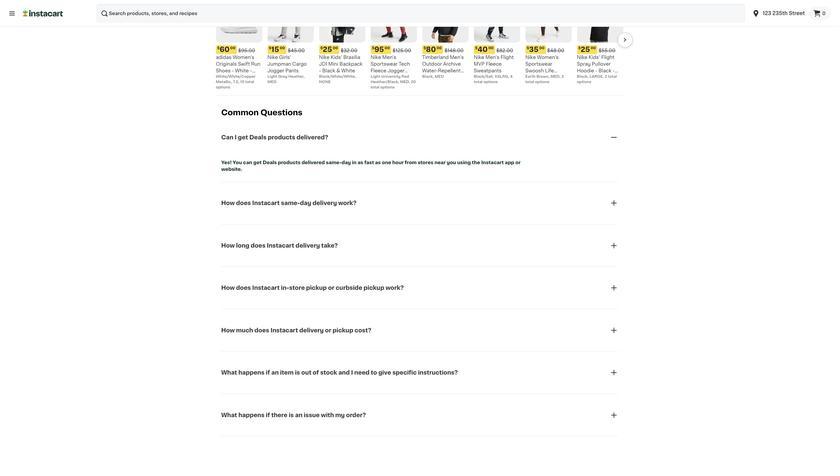 Task type: describe. For each thing, give the bounding box(es) containing it.
issue
[[304, 413, 320, 418]]

0 vertical spatial an
[[272, 370, 279, 376]]

$82.00
[[497, 48, 514, 53]]

light university red heather/black, med, 20 total options
[[371, 75, 416, 89]]

instructions?
[[418, 370, 458, 376]]

item
[[280, 370, 294, 376]]

men's inside nike men's flight mvp fleece sweatpants black/sail, xxlrg, 4 total options
[[486, 55, 500, 60]]

$95.00 original price: $125.00 element
[[371, 45, 417, 54]]

if for there
[[266, 413, 270, 418]]

from
[[405, 160, 417, 165]]

total inside nike men's flight mvp fleece sweatpants black/sail, xxlrg, 4 total options
[[474, 80, 483, 84]]

total inside the white/white/copper metallic, 7.5, 10 total options
[[246, 80, 254, 84]]

15
[[272, 46, 279, 53]]

$ for nike women's sportswear swoosh life leggings, medium
[[527, 46, 530, 50]]

outdoor
[[423, 62, 442, 66]]

light inside light university red heather/black, med, 20 total options
[[371, 75, 381, 78]]

how for how does instacart same-day delivery work?
[[221, 201, 235, 206]]

123
[[763, 11, 772, 16]]

how for how long does instacart delivery take?
[[221, 243, 235, 248]]

med inside nike girls' jumpman cargo jogger pants light grey heather, med
[[268, 80, 277, 84]]

jdi
[[319, 62, 327, 66]]

yes! you can get deals products delivered same-day in as fast as one hour from stores near you using the instacart app or website.
[[221, 160, 522, 172]]

medium inside nike women's sportswear swoosh life leggings, medium
[[550, 75, 569, 80]]

is inside what happens if an item is out of stock and i need to give specific instructions? dropdown button
[[295, 370, 300, 376]]

pants inside nike girls' jumpman cargo jogger pants light grey heather, med
[[286, 68, 299, 73]]

how much does instacart delivery or pickup cost? button
[[221, 318, 618, 343]]

nike men's flight mvp fleece sweatpants black/sail, xxlrg, 4 total options
[[474, 55, 514, 84]]

$148.00
[[445, 48, 464, 53]]

80
[[426, 46, 436, 53]]

delivery for or
[[300, 328, 324, 333]]

nike for nike kids' brasilia jdi mini backpack - black & white black/white/white, none
[[319, 55, 330, 60]]

white/white/copper metallic, 7.5, 10 total options
[[216, 75, 256, 89]]

cargo
[[293, 62, 307, 66]]

pullover
[[592, 62, 611, 66]]

mvp
[[474, 62, 485, 66]]

run
[[251, 62, 261, 66]]

3
[[562, 75, 564, 78]]

can i get deals products delivered?
[[221, 135, 329, 140]]

0
[[823, 11, 826, 16]]

hoodie
[[578, 68, 595, 73]]

common questions
[[221, 109, 303, 116]]

leggings,
[[526, 75, 549, 80]]

total inside light university red heather/black, med, 20 total options
[[371, 86, 380, 89]]

235th
[[773, 11, 788, 16]]

options inside nike men's flight mvp fleece sweatpants black/sail, xxlrg, 4 total options
[[484, 80, 498, 84]]

white inside nike kids' brasilia jdi mini backpack - black & white black/white/white, none
[[342, 68, 355, 73]]

instacart inside dropdown button
[[271, 328, 298, 333]]

near
[[435, 160, 446, 165]]

brasilia
[[344, 55, 361, 60]]

backpack
[[340, 62, 363, 66]]

size
[[216, 75, 226, 80]]

how does instacart in-store pickup or curbside pickup work? button
[[221, 276, 618, 300]]

website.
[[221, 167, 242, 172]]

25 for nike kids' flight spray pullover hoodie - black - 95c676 023
[[581, 46, 591, 53]]

mini
[[329, 62, 339, 66]]

95c676
[[578, 75, 596, 80]]

or inside dropdown button
[[325, 328, 332, 333]]

light inside nike girls' jumpman cargo jogger pants light grey heather, med
[[268, 75, 277, 78]]

women's for 60
[[233, 55, 255, 60]]

stock
[[321, 370, 337, 376]]

does inside dropdown button
[[255, 328, 269, 333]]

what happens if an item is out of stock and i need to give specific instructions?
[[221, 370, 458, 376]]

the
[[472, 160, 481, 165]]

1 horizontal spatial work?
[[386, 285, 404, 291]]

$ 25 00 for $32.00
[[321, 46, 338, 53]]

much
[[236, 328, 253, 333]]

happens for an
[[239, 370, 265, 376]]

0 button
[[810, 7, 832, 20]]

item carousel region
[[207, 0, 633, 93]]

0 vertical spatial delivery
[[313, 201, 337, 206]]

flight for fleece
[[501, 55, 514, 60]]

water-
[[423, 68, 438, 73]]

store
[[289, 285, 305, 291]]

00 for $82.00
[[489, 46, 494, 50]]

00 for $55.00
[[591, 46, 597, 50]]

get inside dropdown button
[[238, 135, 248, 140]]

$32.00
[[341, 48, 358, 53]]

stores
[[418, 160, 434, 165]]

white/white/copper
[[216, 75, 256, 78]]

can
[[221, 135, 234, 140]]

products inside dropdown button
[[268, 135, 295, 140]]

00 for $48.00
[[540, 46, 545, 50]]

delivery for take?
[[296, 243, 320, 248]]

nike for nike women's sportswear swoosh life leggings, medium
[[526, 55, 536, 60]]

need
[[355, 370, 370, 376]]

00 for $45.00
[[280, 46, 285, 50]]

1 vertical spatial an
[[295, 413, 303, 418]]

00 for $32.00
[[333, 46, 338, 50]]

$ 35 00
[[527, 46, 545, 53]]

what happens if there is an issue with my order? button
[[221, 403, 618, 427]]

60
[[220, 46, 230, 53]]

if for an
[[266, 370, 270, 376]]

$ for nike men's sportswear tech fleece jogger pants
[[372, 46, 375, 50]]

options inside black, large, 2 total options
[[578, 80, 592, 84]]

is inside what happens if there is an issue with my order? dropdown button
[[289, 413, 294, 418]]

earth
[[526, 75, 536, 78]]

black/sail,
[[474, 75, 494, 78]]

jumpman
[[268, 62, 291, 66]]

how does instacart same-day delivery work? button
[[221, 191, 618, 215]]

1 as from the left
[[358, 160, 364, 165]]

options inside earth brown, med, 3 total options
[[536, 80, 550, 84]]

what for what happens if there is an issue with my order?
[[221, 413, 237, 418]]

you
[[233, 160, 242, 165]]

heather/black,
[[371, 80, 400, 84]]

life
[[546, 68, 554, 73]]

$ for nike kids' brasilia jdi mini backpack - black & white
[[321, 46, 323, 50]]

nike for nike girls' jumpman cargo jogger pants light grey heather, med
[[268, 55, 278, 60]]

cost?
[[355, 328, 372, 333]]

in-
[[281, 285, 289, 291]]

- for jdi
[[319, 68, 321, 73]]

4
[[511, 75, 513, 78]]

same- inside how does instacart same-day delivery work? dropdown button
[[281, 201, 300, 206]]

black, med
[[423, 75, 444, 78]]

nike for nike kids' flight spray pullover hoodie - black - 95c676 023
[[578, 55, 588, 60]]

earth brown, med, 3 total options
[[526, 75, 564, 84]]

how long does instacart delivery take?
[[221, 243, 338, 248]]

0 horizontal spatial pickup
[[306, 285, 327, 291]]

swoosh
[[526, 68, 544, 73]]

nike girls' jumpman cargo jogger pants light grey heather, med
[[268, 55, 307, 84]]

shoes
[[216, 68, 231, 73]]

my
[[336, 413, 345, 418]]

out
[[302, 370, 312, 376]]

25 for nike kids' brasilia jdi mini backpack - black & white
[[323, 46, 332, 53]]

using
[[458, 160, 471, 165]]

delivered
[[302, 160, 325, 165]]

$ for nike girls' jumpman cargo jogger pants
[[269, 46, 272, 50]]

street
[[790, 11, 806, 16]]

adidas
[[216, 55, 232, 60]]

heather,
[[289, 75, 305, 78]]

10
[[240, 80, 245, 84]]

delivered?
[[297, 135, 329, 140]]

app
[[505, 160, 515, 165]]

2 123 235th street button from the left
[[753, 4, 806, 23]]

hour
[[393, 160, 404, 165]]

order?
[[346, 413, 366, 418]]

00 for $125.00
[[385, 46, 390, 50]]

to
[[371, 370, 377, 376]]

white inside "adidas women's originals swift run shoes - white - size 7.5 m"
[[235, 68, 249, 73]]

options inside the white/white/copper metallic, 7.5, 10 total options
[[216, 86, 231, 89]]



Task type: vqa. For each thing, say whether or not it's contained in the screenshot.
Coffee within the Maxwell House Francais Cafe-Style Instant Coffee Beverage Mix
no



Task type: locate. For each thing, give the bounding box(es) containing it.
1 vertical spatial or
[[328, 285, 335, 291]]

instacart
[[482, 160, 504, 165], [252, 201, 280, 206], [267, 243, 295, 248], [252, 285, 280, 291], [271, 328, 298, 333]]

day inside dropdown button
[[300, 201, 312, 206]]

black, for 80
[[423, 75, 434, 78]]

00 inside $25.00 original price: $55.00 element
[[591, 46, 597, 50]]

0 horizontal spatial white
[[235, 68, 249, 73]]

0 vertical spatial med,
[[551, 75, 561, 78]]

women's inside "adidas women's originals swift run shoes - white - size 7.5 m"
[[233, 55, 255, 60]]

as right in
[[358, 160, 364, 165]]

00 for $95.00
[[230, 46, 236, 50]]

$15.00 original price: $45.00 element
[[268, 45, 314, 54]]

med
[[435, 75, 444, 78], [268, 80, 277, 84]]

3 how from the top
[[221, 285, 235, 291]]

pants up "heather/black,"
[[371, 75, 384, 80]]

girls'
[[279, 55, 291, 60]]

00 right 35
[[540, 46, 545, 50]]

flight inside nike kids' flight spray pullover hoodie - black - 95c676 023
[[602, 55, 615, 60]]

0 vertical spatial fleece
[[486, 62, 502, 66]]

nike up mvp
[[474, 55, 485, 60]]

0 horizontal spatial 25
[[323, 46, 332, 53]]

$ inside $ 95 00
[[372, 46, 375, 50]]

or inside yes! you can get deals products delivered same-day in as fast as one hour from stores near you using the instacart app or website.
[[516, 160, 521, 165]]

options inside light university red heather/black, med, 20 total options
[[381, 86, 395, 89]]

2 white from the left
[[342, 68, 355, 73]]

1 horizontal spatial medium
[[550, 75, 569, 80]]

jogger down jumpman
[[268, 68, 285, 73]]

0 horizontal spatial med
[[268, 80, 277, 84]]

&
[[337, 68, 340, 73]]

sportswear inside nike men's sportswear tech fleece jogger pants
[[371, 62, 398, 66]]

products left delivered
[[278, 160, 301, 165]]

total
[[609, 75, 617, 78], [246, 80, 254, 84], [474, 80, 483, 84], [526, 80, 535, 84], [371, 86, 380, 89]]

4 00 from the left
[[385, 46, 390, 50]]

deals inside 'can i get deals products delivered?' dropdown button
[[250, 135, 267, 140]]

1 horizontal spatial flight
[[602, 55, 615, 60]]

jogger up university
[[388, 68, 405, 73]]

sportswear up university
[[371, 62, 398, 66]]

nike down 95
[[371, 55, 381, 60]]

fleece for flight
[[486, 62, 502, 66]]

jogger inside nike men's sportswear tech fleece jogger pants
[[388, 68, 405, 73]]

4 - from the left
[[596, 68, 598, 73]]

$ 25 00
[[321, 46, 338, 53], [579, 46, 597, 53]]

fleece for sportswear
[[371, 68, 387, 73]]

or inside dropdown button
[[328, 285, 335, 291]]

nike kids' brasilia jdi mini backpack - black & white black/white/white, none
[[319, 55, 363, 84]]

flight inside nike men's flight mvp fleece sweatpants black/sail, xxlrg, 4 total options
[[501, 55, 514, 60]]

25
[[323, 46, 332, 53], [581, 46, 591, 53]]

what for what happens if an item is out of stock and i need to give specific instructions?
[[221, 370, 237, 376]]

- for spray
[[596, 68, 598, 73]]

tech
[[399, 62, 410, 66]]

medium down life
[[550, 75, 569, 80]]

nike for nike men's flight mvp fleece sweatpants black/sail, xxlrg, 4 total options
[[474, 55, 485, 60]]

$ 25 00 up mini
[[321, 46, 338, 53]]

0 horizontal spatial fleece
[[371, 68, 387, 73]]

kids' up mini
[[331, 55, 343, 60]]

2 - from the left
[[250, 68, 252, 73]]

2 as from the left
[[375, 160, 381, 165]]

men's down $148.00
[[450, 55, 464, 60]]

1 horizontal spatial med
[[435, 75, 444, 78]]

0 vertical spatial is
[[295, 370, 300, 376]]

0 horizontal spatial black
[[323, 68, 336, 73]]

$ 25 00 for $55.00
[[579, 46, 597, 53]]

0 vertical spatial pants
[[286, 68, 299, 73]]

same- inside yes! you can get deals products delivered same-day in as fast as one hour from stores near you using the instacart app or website.
[[326, 160, 342, 165]]

0 horizontal spatial $ 25 00
[[321, 46, 338, 53]]

1 vertical spatial i
[[351, 370, 353, 376]]

women's
[[233, 55, 255, 60], [538, 55, 559, 60]]

one
[[382, 160, 392, 165]]

black up 2
[[599, 68, 612, 73]]

total inside black, large, 2 total options
[[609, 75, 617, 78]]

1 horizontal spatial 25
[[581, 46, 591, 53]]

00 right the 60
[[230, 46, 236, 50]]

$ 25 00 up spray
[[579, 46, 597, 53]]

as left one
[[375, 160, 381, 165]]

00 inside $ 80 00
[[437, 46, 442, 50]]

0 horizontal spatial an
[[272, 370, 279, 376]]

jacket,
[[438, 75, 455, 80]]

$125.00
[[393, 48, 412, 53]]

kids' inside nike kids' brasilia jdi mini backpack - black & white black/white/white, none
[[331, 55, 343, 60]]

sportswear for 35
[[526, 62, 553, 66]]

can
[[243, 160, 252, 165]]

$ for timberland men's outdoor archive water-repellent puffer jacket, medium
[[424, 46, 426, 50]]

is right there
[[289, 413, 294, 418]]

total down black/sail,
[[474, 80, 483, 84]]

m
[[235, 75, 239, 80]]

delivery
[[313, 201, 337, 206], [296, 243, 320, 248], [300, 328, 324, 333]]

timberland
[[423, 55, 449, 60]]

kids' for pullover
[[589, 55, 601, 60]]

1 vertical spatial medium
[[423, 82, 442, 87]]

products inside yes! you can get deals products delivered same-day in as fast as one hour from stores near you using the instacart app or website.
[[278, 160, 301, 165]]

3 $ from the left
[[321, 46, 323, 50]]

0 horizontal spatial jogger
[[268, 68, 285, 73]]

med, inside earth brown, med, 3 total options
[[551, 75, 561, 78]]

1 vertical spatial is
[[289, 413, 294, 418]]

get right can in the top of the page
[[254, 160, 262, 165]]

Search field
[[97, 4, 746, 23]]

same-
[[326, 160, 342, 165], [281, 201, 300, 206]]

pickup
[[306, 285, 327, 291], [364, 285, 385, 291], [333, 328, 354, 333]]

1 horizontal spatial men's
[[450, 55, 464, 60]]

4 $ from the left
[[372, 46, 375, 50]]

$ for adidas women's originals swift run shoes - white - size 7.5 m
[[217, 46, 220, 50]]

2 women's from the left
[[538, 55, 559, 60]]

fleece up sweatpants
[[486, 62, 502, 66]]

25 up spray
[[581, 46, 591, 53]]

med, left 3
[[551, 75, 561, 78]]

1 vertical spatial fleece
[[371, 68, 387, 73]]

or
[[516, 160, 521, 165], [328, 285, 335, 291], [325, 328, 332, 333]]

0 horizontal spatial medium
[[423, 82, 442, 87]]

nike up spray
[[578, 55, 588, 60]]

2 kids' from the left
[[589, 55, 601, 60]]

4 nike from the left
[[474, 55, 485, 60]]

1 sportswear from the left
[[371, 62, 398, 66]]

2 nike from the left
[[319, 55, 330, 60]]

1 if from the top
[[266, 370, 270, 376]]

1 flight from the left
[[501, 55, 514, 60]]

pickup left cost?
[[333, 328, 354, 333]]

$ inside $25.00 original price: $32.00 element
[[321, 46, 323, 50]]

1 horizontal spatial sportswear
[[526, 62, 553, 66]]

1 horizontal spatial is
[[295, 370, 300, 376]]

$35.00 original price: $48.00 element
[[526, 45, 572, 54]]

i right the can
[[235, 135, 237, 140]]

$ inside $ 15 00
[[269, 46, 272, 50]]

00 left $32.00
[[333, 46, 338, 50]]

5 $ from the left
[[424, 46, 426, 50]]

how for how much does instacart delivery or pickup cost?
[[221, 328, 235, 333]]

2 jogger from the left
[[388, 68, 405, 73]]

products down questions
[[268, 135, 295, 140]]

20
[[411, 80, 416, 84]]

123 235th street
[[763, 11, 806, 16]]

spray
[[578, 62, 591, 66]]

nike inside nike men's flight mvp fleece sweatpants black/sail, xxlrg, 4 total options
[[474, 55, 485, 60]]

1 horizontal spatial pants
[[371, 75, 384, 80]]

1 horizontal spatial jogger
[[388, 68, 405, 73]]

sportswear for 95
[[371, 62, 398, 66]]

1 horizontal spatial med,
[[551, 75, 561, 78]]

nike up jdi
[[319, 55, 330, 60]]

0 horizontal spatial same-
[[281, 201, 300, 206]]

- inside nike kids' brasilia jdi mini backpack - black & white black/white/white, none
[[319, 68, 321, 73]]

men's for 95
[[383, 55, 397, 60]]

$ up the adidas
[[217, 46, 220, 50]]

1 what from the top
[[221, 370, 237, 376]]

fleece inside nike men's sportswear tech fleece jogger pants
[[371, 68, 387, 73]]

how for how does instacart in-store pickup or curbside pickup work?
[[221, 285, 235, 291]]

$ for nike men's flight mvp fleece sweatpants
[[476, 46, 478, 50]]

5 nike from the left
[[526, 55, 536, 60]]

3 nike from the left
[[371, 55, 381, 60]]

0 vertical spatial products
[[268, 135, 295, 140]]

men's down $95.00 original price: $125.00 element
[[383, 55, 397, 60]]

00 inside "$ 40 00"
[[489, 46, 494, 50]]

- for swift
[[232, 68, 234, 73]]

1 vertical spatial delivery
[[296, 243, 320, 248]]

common
[[221, 109, 259, 116]]

95
[[375, 46, 384, 53]]

$ right $82.00
[[527, 46, 530, 50]]

0 vertical spatial day
[[342, 160, 351, 165]]

2 horizontal spatial pickup
[[364, 285, 385, 291]]

1 horizontal spatial black,
[[578, 75, 589, 78]]

$ inside $ 35 00
[[527, 46, 530, 50]]

if left there
[[266, 413, 270, 418]]

7 $ from the left
[[527, 46, 530, 50]]

00
[[230, 46, 236, 50], [280, 46, 285, 50], [333, 46, 338, 50], [385, 46, 390, 50], [437, 46, 442, 50], [489, 46, 494, 50], [540, 46, 545, 50], [591, 46, 597, 50]]

men's for 80
[[450, 55, 464, 60]]

1 how from the top
[[221, 201, 235, 206]]

1 horizontal spatial as
[[375, 160, 381, 165]]

black, down hoodie
[[578, 75, 589, 78]]

5 - from the left
[[613, 68, 615, 73]]

1 horizontal spatial white
[[342, 68, 355, 73]]

black inside nike kids' brasilia jdi mini backpack - black & white black/white/white, none
[[323, 68, 336, 73]]

flight down "$55.00"
[[602, 55, 615, 60]]

take?
[[322, 243, 338, 248]]

black inside nike kids' flight spray pullover hoodie - black - 95c676 023
[[599, 68, 612, 73]]

7 00 from the left
[[540, 46, 545, 50]]

0 vertical spatial deals
[[250, 135, 267, 140]]

white
[[235, 68, 249, 73], [342, 68, 355, 73]]

black for pullover
[[599, 68, 612, 73]]

get right the can
[[238, 135, 248, 140]]

0 horizontal spatial get
[[238, 135, 248, 140]]

0 vertical spatial or
[[516, 160, 521, 165]]

0 horizontal spatial women's
[[233, 55, 255, 60]]

repellent
[[438, 68, 461, 73]]

1 horizontal spatial $ 25 00
[[579, 46, 597, 53]]

how does instacart in-store pickup or curbside pickup work?
[[221, 285, 404, 291]]

2 what from the top
[[221, 413, 237, 418]]

4 how from the top
[[221, 328, 235, 333]]

1 horizontal spatial i
[[351, 370, 353, 376]]

nike down 35
[[526, 55, 536, 60]]

2 if from the top
[[266, 413, 270, 418]]

nike inside nike kids' flight spray pullover hoodie - black - 95c676 023
[[578, 55, 588, 60]]

instacart inside yes! you can get deals products delivered same-day in as fast as one hour from stores near you using the instacart app or website.
[[482, 160, 504, 165]]

kids' inside nike kids' flight spray pullover hoodie - black - 95c676 023
[[589, 55, 601, 60]]

0 horizontal spatial is
[[289, 413, 294, 418]]

deals inside yes! you can get deals products delivered same-day in as fast as one hour from stores near you using the instacart app or website.
[[263, 160, 277, 165]]

1 vertical spatial happens
[[239, 413, 265, 418]]

black for mini
[[323, 68, 336, 73]]

pants inside nike men's sportswear tech fleece jogger pants
[[371, 75, 384, 80]]

$25.00 original price: $32.00 element
[[319, 45, 366, 54]]

how does instacart same-day delivery work?
[[221, 201, 357, 206]]

what inside what happens if an item is out of stock and i need to give specific instructions? dropdown button
[[221, 370, 237, 376]]

2 men's from the left
[[450, 55, 464, 60]]

0 horizontal spatial as
[[358, 160, 364, 165]]

is left out
[[295, 370, 300, 376]]

35
[[530, 46, 539, 53]]

00 inside $ 35 00
[[540, 46, 545, 50]]

0 vertical spatial get
[[238, 135, 248, 140]]

how
[[221, 201, 235, 206], [221, 243, 235, 248], [221, 285, 235, 291], [221, 328, 235, 333]]

1 kids' from the left
[[331, 55, 343, 60]]

1 vertical spatial pants
[[371, 75, 384, 80]]

black/white/white,
[[319, 75, 356, 78]]

00 right 95
[[385, 46, 390, 50]]

2 vertical spatial or
[[325, 328, 332, 333]]

what inside what happens if there is an issue with my order? dropdown button
[[221, 413, 237, 418]]

swift
[[238, 62, 250, 66]]

2 horizontal spatial men's
[[486, 55, 500, 60]]

an left issue at left bottom
[[295, 413, 303, 418]]

total right 10
[[246, 80, 254, 84]]

$ inside $25.00 original price: $55.00 element
[[579, 46, 581, 50]]

1 vertical spatial products
[[278, 160, 301, 165]]

options down 95c676
[[578, 80, 592, 84]]

women's up swift
[[233, 55, 255, 60]]

kids' for mini
[[331, 55, 343, 60]]

nike for nike men's sportswear tech fleece jogger pants
[[371, 55, 381, 60]]

$ up timberland
[[424, 46, 426, 50]]

light left grey
[[268, 75, 277, 78]]

nike women's sportswear swoosh life leggings, medium
[[526, 55, 569, 80]]

00 right 15
[[280, 46, 285, 50]]

get
[[238, 135, 248, 140], [254, 160, 262, 165]]

originals
[[216, 62, 237, 66]]

pickup inside dropdown button
[[333, 328, 354, 333]]

3 - from the left
[[319, 68, 321, 73]]

1 vertical spatial deals
[[263, 160, 277, 165]]

1 vertical spatial med
[[268, 80, 277, 84]]

delivery inside dropdown button
[[300, 328, 324, 333]]

8 00 from the left
[[591, 46, 597, 50]]

1 horizontal spatial day
[[342, 160, 351, 165]]

2 $ 25 00 from the left
[[579, 46, 597, 53]]

1 light from the left
[[268, 75, 277, 78]]

3 men's from the left
[[486, 55, 500, 60]]

1 white from the left
[[235, 68, 249, 73]]

1 horizontal spatial light
[[371, 75, 381, 78]]

flight down $82.00
[[501, 55, 514, 60]]

2 $ from the left
[[269, 46, 272, 50]]

i right and
[[351, 370, 353, 376]]

1 $ 25 00 from the left
[[321, 46, 338, 53]]

women's down $35.00 original price: $48.00 element
[[538, 55, 559, 60]]

0 horizontal spatial pants
[[286, 68, 299, 73]]

2 00 from the left
[[280, 46, 285, 50]]

women's for 35
[[538, 55, 559, 60]]

1 25 from the left
[[323, 46, 332, 53]]

pickup right store
[[306, 285, 327, 291]]

6 nike from the left
[[578, 55, 588, 60]]

nike inside nike kids' brasilia jdi mini backpack - black & white black/white/white, none
[[319, 55, 330, 60]]

2 black, from the left
[[578, 75, 589, 78]]

timberland men's outdoor archive water-repellent puffer jacket, medium
[[423, 55, 464, 87]]

men's down $40.00 original price: $82.00 element at the top of page
[[486, 55, 500, 60]]

happens for there
[[239, 413, 265, 418]]

pants up heather,
[[286, 68, 299, 73]]

deals
[[250, 135, 267, 140], [263, 160, 277, 165]]

black, for 25
[[578, 75, 589, 78]]

5 00 from the left
[[437, 46, 442, 50]]

1 horizontal spatial an
[[295, 413, 303, 418]]

fleece inside nike men's flight mvp fleece sweatpants black/sail, xxlrg, 4 total options
[[486, 62, 502, 66]]

fleece up "heather/black,"
[[371, 68, 387, 73]]

0 horizontal spatial flight
[[501, 55, 514, 60]]

1 men's from the left
[[383, 55, 397, 60]]

00 inside $ 15 00
[[280, 46, 285, 50]]

options down black/sail,
[[484, 80, 498, 84]]

2 sportswear from the left
[[526, 62, 553, 66]]

$ right $32.00
[[372, 46, 375, 50]]

and
[[339, 370, 350, 376]]

6 00 from the left
[[489, 46, 494, 50]]

$ for nike kids' flight spray pullover hoodie - black - 95c676 023
[[579, 46, 581, 50]]

sportswear inside nike women's sportswear swoosh life leggings, medium
[[526, 62, 553, 66]]

1 $ from the left
[[217, 46, 220, 50]]

1 horizontal spatial black
[[599, 68, 612, 73]]

1 vertical spatial day
[[300, 201, 312, 206]]

fleece
[[486, 62, 502, 66], [371, 68, 387, 73]]

men's inside nike men's sportswear tech fleece jogger pants
[[383, 55, 397, 60]]

$ up jdi
[[321, 46, 323, 50]]

medium inside timberland men's outdoor archive water-repellent puffer jacket, medium
[[423, 82, 442, 87]]

1 vertical spatial work?
[[386, 285, 404, 291]]

2 flight from the left
[[602, 55, 615, 60]]

1 horizontal spatial pickup
[[333, 328, 354, 333]]

options down metallic,
[[216, 86, 231, 89]]

jogger inside nike girls' jumpman cargo jogger pants light grey heather, med
[[268, 68, 285, 73]]

0 horizontal spatial men's
[[383, 55, 397, 60]]

give
[[379, 370, 391, 376]]

black, large, 2 total options
[[578, 75, 617, 84]]

white down backpack
[[342, 68, 355, 73]]

there
[[272, 413, 288, 418]]

nike
[[268, 55, 278, 60], [319, 55, 330, 60], [371, 55, 381, 60], [474, 55, 485, 60], [526, 55, 536, 60], [578, 55, 588, 60]]

00 inside $25.00 original price: $32.00 element
[[333, 46, 338, 50]]

curbside
[[336, 285, 363, 291]]

0 horizontal spatial i
[[235, 135, 237, 140]]

men's inside timberland men's outdoor archive water-repellent puffer jacket, medium
[[450, 55, 464, 60]]

1 vertical spatial same-
[[281, 201, 300, 206]]

1 vertical spatial get
[[254, 160, 262, 165]]

0 horizontal spatial med,
[[400, 80, 410, 84]]

med, inside light university red heather/black, med, 20 total options
[[400, 80, 410, 84]]

options down "heather/black,"
[[381, 86, 395, 89]]

1 vertical spatial if
[[266, 413, 270, 418]]

med, down red at the top of page
[[400, 80, 410, 84]]

00 right 80 on the right of page
[[437, 46, 442, 50]]

$ inside $ 80 00
[[424, 46, 426, 50]]

if left 'item'
[[266, 370, 270, 376]]

options down brown, at the top right of page
[[536, 80, 550, 84]]

kids' up pullover
[[589, 55, 601, 60]]

in
[[352, 160, 357, 165]]

xxlrg,
[[495, 75, 510, 78]]

black, inside black, large, 2 total options
[[578, 75, 589, 78]]

00 for $148.00
[[437, 46, 442, 50]]

8 $ from the left
[[579, 46, 581, 50]]

$ up spray
[[579, 46, 581, 50]]

$ 25 00 inside $25.00 original price: $55.00 element
[[579, 46, 597, 53]]

0 horizontal spatial light
[[268, 75, 277, 78]]

$ inside $ 60 00
[[217, 46, 220, 50]]

1 123 235th street button from the left
[[749, 4, 810, 23]]

1 horizontal spatial women's
[[538, 55, 559, 60]]

1 horizontal spatial same-
[[326, 160, 342, 165]]

medium down puffer
[[423, 82, 442, 87]]

$ up mvp
[[476, 46, 478, 50]]

red
[[402, 75, 409, 78]]

7.5,
[[233, 80, 240, 84]]

00 inside $ 95 00
[[385, 46, 390, 50]]

i inside dropdown button
[[235, 135, 237, 140]]

$ inside "$ 40 00"
[[476, 46, 478, 50]]

25 up jdi
[[323, 46, 332, 53]]

123 235th street button
[[749, 4, 810, 23], [753, 4, 806, 23]]

med down water-
[[435, 75, 444, 78]]

puffer
[[423, 75, 437, 80]]

1 00 from the left
[[230, 46, 236, 50]]

flight
[[501, 55, 514, 60], [602, 55, 615, 60]]

$45.00
[[288, 48, 305, 53]]

light up "heather/black,"
[[371, 75, 381, 78]]

0 vertical spatial med
[[435, 75, 444, 78]]

brown,
[[537, 75, 550, 78]]

an left 'item'
[[272, 370, 279, 376]]

1 women's from the left
[[233, 55, 255, 60]]

1 - from the left
[[232, 68, 234, 73]]

2
[[605, 75, 608, 78]]

$ 25 00 inside $25.00 original price: $32.00 element
[[321, 46, 338, 53]]

questions
[[261, 109, 303, 116]]

$ up jumpman
[[269, 46, 272, 50]]

1 horizontal spatial kids'
[[589, 55, 601, 60]]

0 vertical spatial same-
[[326, 160, 342, 165]]

1 jogger from the left
[[268, 68, 285, 73]]

0 vertical spatial what
[[221, 370, 237, 376]]

i inside dropdown button
[[351, 370, 353, 376]]

metallic,
[[216, 80, 232, 84]]

023
[[597, 75, 607, 80]]

00 left "$55.00"
[[591, 46, 597, 50]]

how inside dropdown button
[[221, 328, 235, 333]]

med down jumpman
[[268, 80, 277, 84]]

total down "heather/black,"
[[371, 86, 380, 89]]

total inside earth brown, med, 3 total options
[[526, 80, 535, 84]]

black,
[[423, 75, 434, 78], [578, 75, 589, 78]]

0 horizontal spatial sportswear
[[371, 62, 398, 66]]

instacart logo image
[[23, 9, 63, 17]]

2 25 from the left
[[581, 46, 591, 53]]

2 happens from the top
[[239, 413, 265, 418]]

nike inside nike women's sportswear swoosh life leggings, medium
[[526, 55, 536, 60]]

0 vertical spatial work?
[[339, 201, 357, 206]]

nike inside nike girls' jumpman cargo jogger pants light grey heather, med
[[268, 55, 278, 60]]

2 how from the top
[[221, 243, 235, 248]]

1 nike from the left
[[268, 55, 278, 60]]

black down mini
[[323, 68, 336, 73]]

1 black, from the left
[[423, 75, 434, 78]]

0 horizontal spatial kids'
[[331, 55, 343, 60]]

sportswear up swoosh
[[526, 62, 553, 66]]

0 vertical spatial i
[[235, 135, 237, 140]]

1 horizontal spatial get
[[254, 160, 262, 165]]

sportswear
[[371, 62, 398, 66], [526, 62, 553, 66]]

6 $ from the left
[[476, 46, 478, 50]]

0 horizontal spatial black,
[[423, 75, 434, 78]]

2 vertical spatial delivery
[[300, 328, 324, 333]]

1 horizontal spatial fleece
[[486, 62, 502, 66]]

if
[[266, 370, 270, 376], [266, 413, 270, 418]]

$60.00 original price: $95.00 element
[[216, 45, 262, 54]]

0 horizontal spatial day
[[300, 201, 312, 206]]

1 vertical spatial med,
[[400, 80, 410, 84]]

flight for pullover
[[602, 55, 615, 60]]

pickup right the curbside
[[364, 285, 385, 291]]

happens
[[239, 370, 265, 376], [239, 413, 265, 418]]

$55.00
[[599, 48, 616, 53]]

None search field
[[97, 4, 746, 23]]

black, down water-
[[423, 75, 434, 78]]

0 vertical spatial happens
[[239, 370, 265, 376]]

0 vertical spatial medium
[[550, 75, 569, 80]]

total down earth
[[526, 80, 535, 84]]

$ 60 00
[[217, 46, 236, 53]]

$25.00 original price: $55.00 element
[[578, 45, 624, 54]]

2 light from the left
[[371, 75, 381, 78]]

medium
[[550, 75, 569, 80], [423, 82, 442, 87]]

nike down 15
[[268, 55, 278, 60]]

how much does instacart delivery or pickup cost?
[[221, 328, 372, 333]]

00 right 40
[[489, 46, 494, 50]]

0 horizontal spatial work?
[[339, 201, 357, 206]]

0 vertical spatial if
[[266, 370, 270, 376]]

$
[[217, 46, 220, 50], [269, 46, 272, 50], [321, 46, 323, 50], [372, 46, 375, 50], [424, 46, 426, 50], [476, 46, 478, 50], [527, 46, 530, 50], [579, 46, 581, 50]]

$40.00 original price: $82.00 element
[[474, 45, 521, 54]]

women's inside nike women's sportswear swoosh life leggings, medium
[[538, 55, 559, 60]]

total right 2
[[609, 75, 617, 78]]

deals right can in the top of the page
[[263, 160, 277, 165]]

nike inside nike men's sportswear tech fleece jogger pants
[[371, 55, 381, 60]]

get inside yes! you can get deals products delivered same-day in as fast as one hour from stores near you using the instacart app or website.
[[254, 160, 262, 165]]

$80.00 original price: $148.00 element
[[423, 45, 469, 54]]

day inside yes! you can get deals products delivered same-day in as fast as one hour from stores near you using the instacart app or website.
[[342, 160, 351, 165]]

1 vertical spatial what
[[221, 413, 237, 418]]

1 black from the left
[[323, 68, 336, 73]]

white down swift
[[235, 68, 249, 73]]

1 happens from the top
[[239, 370, 265, 376]]

deals down common questions
[[250, 135, 267, 140]]

00 inside $ 60 00
[[230, 46, 236, 50]]

3 00 from the left
[[333, 46, 338, 50]]

2 black from the left
[[599, 68, 612, 73]]



